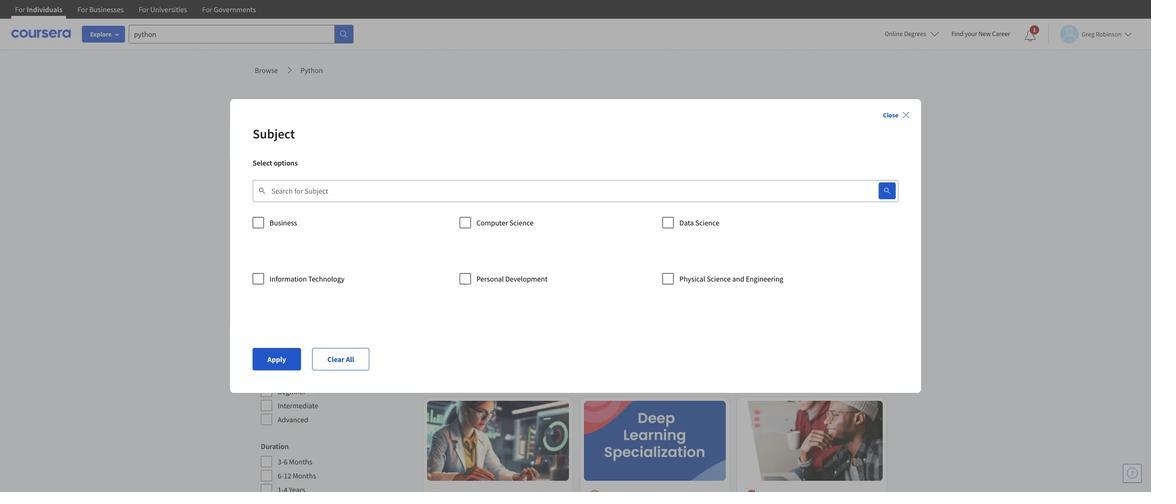 Task type: locate. For each thing, give the bounding box(es) containing it.
subject group
[[261, 172, 414, 242]]

business inside select subject options element
[[270, 218, 297, 228]]

subject down select options
[[261, 173, 285, 183]]

find your new career
[[952, 30, 1011, 38]]

months
[[289, 458, 312, 467], [293, 472, 316, 481]]

find your new career link
[[947, 28, 1015, 40]]

for for universities
[[139, 5, 149, 14]]

data inside select subject options element
[[680, 218, 694, 228]]

filter by
[[261, 118, 294, 129]]

new
[[979, 30, 991, 38]]

physical
[[680, 275, 706, 284]]

information
[[270, 275, 307, 284]]

development
[[506, 275, 548, 284]]

0 horizontal spatial data science
[[278, 217, 318, 226]]

1 vertical spatial subject
[[261, 173, 285, 183]]

subject up select options
[[253, 126, 295, 142]]

6-
[[278, 472, 284, 481]]

for for governments
[[202, 5, 212, 14]]

0 vertical spatial months
[[289, 458, 312, 467]]

for governments
[[202, 5, 256, 14]]

for left governments
[[202, 5, 212, 14]]

information technology
[[270, 275, 345, 284]]

1 button
[[1018, 25, 1044, 47]]

show more
[[261, 346, 296, 355]]

2 for from the left
[[77, 5, 88, 14]]

apply
[[268, 355, 286, 364]]

data science inside subject group
[[278, 217, 318, 226]]

for
[[15, 5, 25, 14], [77, 5, 88, 14], [139, 5, 149, 14], [202, 5, 212, 14]]

your
[[965, 30, 978, 38]]

show notifications image
[[1025, 30, 1036, 42]]

browse
[[255, 66, 278, 75]]

universities
[[150, 5, 187, 14]]

for individuals
[[15, 5, 62, 14]]

for left businesses
[[77, 5, 88, 14]]

level group
[[261, 371, 414, 426]]

more
[[280, 346, 296, 355]]

3-
[[278, 458, 284, 467]]

12
[[284, 472, 291, 481]]

for left 'individuals'
[[15, 5, 25, 14]]

clear all button
[[313, 349, 370, 371]]

months up 6-12 months on the bottom left of the page
[[289, 458, 312, 467]]

data science
[[278, 217, 318, 226], [680, 218, 720, 228]]

months down the '3-6 months'
[[293, 472, 316, 481]]

0 vertical spatial subject
[[253, 126, 295, 142]]

close button
[[880, 107, 914, 124]]

subject inside dialog
[[253, 126, 295, 142]]

1 for from the left
[[15, 5, 25, 14]]

engineering
[[746, 275, 784, 284]]

None search field
[[129, 25, 354, 43]]

0 vertical spatial business
[[278, 189, 305, 198]]

1 horizontal spatial data science
[[680, 218, 720, 228]]

data
[[278, 217, 292, 226], [680, 218, 694, 228]]

browse link
[[255, 65, 278, 76]]

business
[[278, 189, 305, 198], [270, 218, 297, 228]]

show
[[261, 346, 278, 355]]

find
[[952, 30, 964, 38]]

for left universities
[[139, 5, 149, 14]]

3 for from the left
[[139, 5, 149, 14]]

1 vertical spatial months
[[293, 472, 316, 481]]

science
[[294, 217, 318, 226], [510, 218, 534, 228], [696, 218, 720, 228], [707, 275, 731, 284]]

career
[[992, 30, 1011, 38]]

coursera image
[[11, 26, 71, 41]]

4 for from the left
[[202, 5, 212, 14]]

1 vertical spatial business
[[270, 218, 297, 228]]

0 horizontal spatial data
[[278, 217, 292, 226]]

subject
[[253, 126, 295, 142], [261, 173, 285, 183]]

advanced
[[278, 416, 308, 425]]

1 horizontal spatial data
[[680, 218, 694, 228]]

individuals
[[27, 5, 62, 14]]



Task type: vqa. For each thing, say whether or not it's contained in the screenshot.
For related to Governments
yes



Task type: describe. For each thing, give the bounding box(es) containing it.
data science inside select subject options element
[[680, 218, 720, 228]]

and
[[733, 275, 745, 284]]

filter
[[261, 118, 282, 129]]

6
[[284, 458, 288, 467]]

physical science and engineering
[[680, 275, 784, 284]]

select options
[[253, 158, 298, 168]]

duration group
[[261, 441, 414, 493]]

data inside subject group
[[278, 217, 292, 226]]

intermediate
[[278, 401, 318, 411]]

python
[[301, 66, 323, 75]]

for universities
[[139, 5, 187, 14]]

options
[[274, 158, 298, 168]]

all
[[346, 355, 355, 364]]

technology
[[308, 275, 345, 284]]

select subject options element
[[253, 214, 899, 326]]

close
[[883, 111, 899, 119]]

business inside subject group
[[278, 189, 305, 198]]

for businesses
[[77, 5, 124, 14]]

show more button
[[261, 345, 296, 356]]

governments
[[214, 5, 256, 14]]

duration
[[261, 442, 289, 452]]

subject inside group
[[261, 173, 285, 183]]

months for 3-6 months
[[289, 458, 312, 467]]

1
[[1033, 26, 1036, 33]]

for for individuals
[[15, 5, 25, 14]]

ibm
[[761, 272, 771, 280]]

by
[[284, 118, 294, 129]]

clear all
[[328, 355, 355, 364]]

personal development
[[477, 275, 548, 284]]

computer
[[477, 218, 508, 228]]

select
[[253, 158, 272, 168]]

for for businesses
[[77, 5, 88, 14]]

level
[[261, 372, 278, 381]]

clear
[[328, 355, 345, 364]]

subject dialog
[[230, 99, 921, 394]]

personal
[[477, 275, 504, 284]]

skills
[[261, 273, 278, 282]]

Search by keyword search field
[[272, 180, 857, 202]]

6-12 months
[[278, 472, 316, 481]]

apply button
[[253, 349, 301, 371]]

months for 6-12 months
[[293, 472, 316, 481]]

search image
[[884, 187, 891, 195]]

help center image
[[1127, 468, 1138, 480]]

beginner
[[278, 387, 306, 397]]

banner navigation
[[7, 0, 264, 19]]

computer science
[[477, 218, 534, 228]]

businesses
[[89, 5, 124, 14]]

3-6 months
[[278, 458, 312, 467]]

science inside subject group
[[294, 217, 318, 226]]



